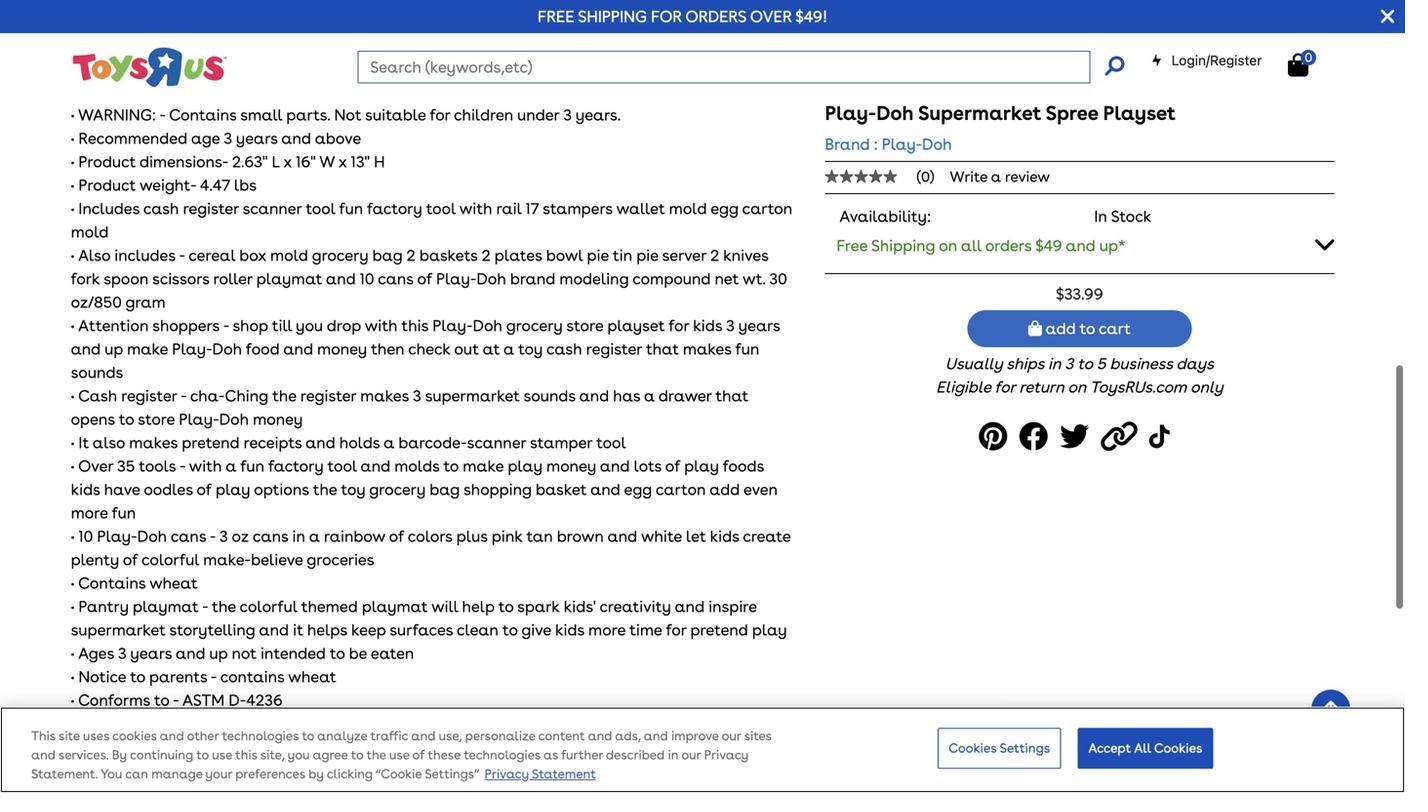 Task type: describe. For each thing, give the bounding box(es) containing it.
site
[[59, 729, 80, 744]]

by
[[309, 767, 324, 782]]

playset
[[1104, 102, 1176, 125]]

this
[[235, 748, 257, 763]]

by
[[112, 748, 127, 763]]

usually ships in 3 to 5 business days eligible for return on toysrus.com only
[[936, 355, 1224, 397]]

shopping bag image
[[1289, 53, 1309, 77]]

free
[[538, 7, 575, 26]]

traffic
[[371, 729, 408, 744]]

3
[[1065, 355, 1074, 374]]

$33.99
[[1056, 285, 1104, 304]]

1 horizontal spatial our
[[722, 729, 741, 744]]

0 horizontal spatial doh
[[877, 102, 914, 125]]

to down other
[[196, 748, 209, 763]]

site,
[[260, 748, 285, 763]]

add to cart
[[1042, 319, 1131, 338]]

in stock
[[1095, 207, 1152, 226]]

$49
[[1036, 236, 1062, 255]]

and inside dropdown button
[[1066, 236, 1096, 255]]

agree
[[313, 748, 348, 763]]

return
[[1020, 378, 1065, 397]]

continuing
[[130, 748, 193, 763]]

brand : play-doh link
[[825, 133, 952, 156]]

login/register button
[[1152, 51, 1263, 70]]

in inside this site uses cookies and other technologies to analyze traffic and use, personalize content and ads, and improve our sites and services. by continuing to use this site, you agree to the use of these technologies as further described in our privacy statement. you can manage your preferences by clicking "cookie settings"
[[668, 748, 679, 763]]

write
[[950, 168, 988, 185]]

all
[[961, 236, 982, 255]]

tiktok image
[[1150, 415, 1175, 459]]

free shipping on all orders $49 and up* button
[[825, 225, 1335, 266]]

these
[[428, 748, 461, 763]]

$49!
[[796, 7, 828, 26]]

brand
[[825, 135, 870, 154]]

write a review button
[[950, 168, 1050, 185]]

your
[[206, 767, 232, 782]]

1 vertical spatial privacy
[[485, 767, 529, 782]]

usually
[[946, 355, 1003, 374]]

settings"
[[425, 767, 480, 782]]

described
[[606, 748, 665, 763]]

all
[[1135, 741, 1151, 756]]

5
[[1097, 355, 1106, 374]]

create a pinterest pin for play-doh supermarket spree playset image
[[979, 415, 1013, 459]]

free shipping for orders over $49!
[[538, 7, 828, 26]]

cookies
[[112, 729, 157, 744]]

and up further
[[588, 729, 612, 744]]

preferences
[[236, 767, 305, 782]]

stock
[[1111, 207, 1152, 226]]

in inside the usually ships in 3 to 5 business days eligible for return on toysrus.com only
[[1048, 355, 1061, 374]]

availability:
[[840, 207, 931, 226]]

(0)
[[917, 168, 935, 185]]

free shipping on all orders $49 and up*
[[837, 236, 1126, 255]]

0 horizontal spatial play-
[[825, 102, 877, 125]]

:
[[874, 135, 878, 154]]

and down this
[[31, 748, 56, 763]]

on inside dropdown button
[[939, 236, 958, 255]]

this
[[31, 729, 56, 744]]

ships
[[1007, 355, 1044, 374]]

1 use from the left
[[212, 748, 232, 763]]

shopping bag image
[[1029, 321, 1042, 336]]

"cookie
[[376, 767, 422, 782]]

toysrus.com
[[1090, 378, 1187, 397]]

a
[[991, 168, 1002, 185]]

play-doh supermarket spree playset brand : play-doh
[[825, 102, 1176, 154]]

(0) button
[[825, 168, 950, 185]]

accept all cookies
[[1089, 741, 1203, 756]]

up*
[[1100, 236, 1126, 255]]

cookies inside button
[[1155, 741, 1203, 756]]

this site uses cookies and other technologies to analyze traffic and use, personalize content and ads, and improve our sites and services. by continuing to use this site, you agree to the use of these technologies as further described in our privacy statement. you can manage your preferences by clicking "cookie settings"
[[31, 729, 772, 782]]

clicking
[[327, 767, 373, 782]]

cookies inside button
[[949, 741, 997, 756]]

write a review
[[950, 168, 1050, 185]]

1 vertical spatial technologies
[[464, 748, 541, 763]]

further
[[561, 748, 603, 763]]

use,
[[439, 729, 462, 744]]

can
[[125, 767, 148, 782]]

2 use from the left
[[389, 748, 410, 763]]

accept
[[1089, 741, 1131, 756]]

close button image
[[1381, 6, 1395, 27]]

cookies settings
[[949, 741, 1051, 756]]

analyze
[[317, 729, 367, 744]]

of
[[413, 748, 425, 763]]



Task type: vqa. For each thing, say whether or not it's contained in the screenshot.
Spree
yes



Task type: locate. For each thing, give the bounding box(es) containing it.
our
[[722, 729, 741, 744], [682, 748, 701, 763]]

privacy statement
[[485, 767, 596, 782]]

play- right ':'
[[882, 135, 923, 154]]

doh up brand : play-doh link
[[877, 102, 914, 125]]

manage
[[152, 767, 203, 782]]

cookies right all
[[1155, 741, 1203, 756]]

orders
[[686, 7, 747, 26]]

share a link to play-doh supermarket spree playset on twitter image
[[1060, 415, 1095, 459]]

technologies
[[222, 729, 299, 744], [464, 748, 541, 763]]

use up your
[[212, 748, 232, 763]]

share play-doh supermarket spree playset on facebook image
[[1019, 415, 1054, 459]]

privacy down personalize
[[485, 767, 529, 782]]

add
[[1046, 319, 1076, 338]]

days
[[1177, 355, 1214, 374]]

0 vertical spatial doh
[[877, 102, 914, 125]]

and right ads,
[[644, 729, 668, 744]]

free shipping for orders over $49! link
[[538, 7, 828, 26]]

in left 3
[[1048, 355, 1061, 374]]

2 cookies from the left
[[1155, 741, 1203, 756]]

statement
[[532, 767, 596, 782]]

and
[[1066, 236, 1096, 255], [160, 729, 184, 744], [411, 729, 436, 744], [588, 729, 612, 744], [644, 729, 668, 744], [31, 748, 56, 763]]

add to cart button
[[968, 311, 1192, 348]]

1 horizontal spatial use
[[389, 748, 410, 763]]

privacy statement link
[[485, 767, 596, 782]]

to up "you"
[[302, 729, 314, 744]]

supermarket
[[919, 102, 1042, 125]]

0 horizontal spatial our
[[682, 748, 701, 763]]

0 horizontal spatial on
[[939, 236, 958, 255]]

0
[[1305, 50, 1313, 65]]

improve
[[671, 729, 719, 744]]

1 horizontal spatial on
[[1068, 378, 1087, 397]]

settings
[[1000, 741, 1051, 756]]

you
[[288, 748, 310, 763]]

privacy
[[704, 748, 749, 763], [485, 767, 529, 782]]

content
[[539, 729, 585, 744]]

and up continuing
[[160, 729, 184, 744]]

0 vertical spatial play-
[[825, 102, 877, 125]]

the
[[367, 748, 386, 763]]

0 vertical spatial in
[[1048, 355, 1061, 374]]

to right 3
[[1078, 355, 1093, 374]]

only
[[1191, 378, 1224, 397]]

to
[[1080, 319, 1095, 338], [1078, 355, 1093, 374], [302, 729, 314, 744], [196, 748, 209, 763], [351, 748, 363, 763]]

free
[[837, 236, 868, 255]]

spree
[[1046, 102, 1099, 125]]

shipping
[[578, 7, 647, 26]]

for
[[651, 7, 682, 26]]

on down 3
[[1068, 378, 1087, 397]]

1 horizontal spatial privacy
[[704, 748, 749, 763]]

technologies down personalize
[[464, 748, 541, 763]]

1 cookies from the left
[[949, 741, 997, 756]]

cookies left settings
[[949, 741, 997, 756]]

on inside the usually ships in 3 to 5 business days eligible for return on toysrus.com only
[[1068, 378, 1087, 397]]

services.
[[58, 748, 109, 763]]

uses
[[83, 729, 109, 744]]

0 vertical spatial our
[[722, 729, 741, 744]]

1 horizontal spatial in
[[1048, 355, 1061, 374]]

review
[[1005, 168, 1050, 185]]

1 vertical spatial play-
[[882, 135, 923, 154]]

cart
[[1099, 319, 1131, 338]]

0 vertical spatial on
[[939, 236, 958, 255]]

1 vertical spatial our
[[682, 748, 701, 763]]

0 horizontal spatial technologies
[[222, 729, 299, 744]]

privacy inside this site uses cookies and other technologies to analyze traffic and use, personalize content and ads, and improve our sites and services. by continuing to use this site, you agree to the use of these technologies as further described in our privacy statement. you can manage your preferences by clicking "cookie settings"
[[704, 748, 749, 763]]

0 horizontal spatial privacy
[[485, 767, 529, 782]]

to inside "button"
[[1080, 319, 1095, 338]]

0 link
[[1289, 50, 1329, 78]]

sites
[[744, 729, 772, 744]]

toys r us image
[[71, 45, 227, 89]]

and up of
[[411, 729, 436, 744]]

to right the add
[[1080, 319, 1095, 338]]

to inside the usually ships in 3 to 5 business days eligible for return on toysrus.com only
[[1078, 355, 1093, 374]]

in down improve
[[668, 748, 679, 763]]

on left all
[[939, 236, 958, 255]]

doh
[[877, 102, 914, 125], [922, 135, 952, 154]]

orders
[[986, 236, 1032, 255]]

doh up (0) at right top
[[922, 135, 952, 154]]

1 vertical spatial doh
[[922, 135, 952, 154]]

0 vertical spatial technologies
[[222, 729, 299, 744]]

1 horizontal spatial cookies
[[1155, 741, 1203, 756]]

cookies settings button
[[938, 729, 1061, 769]]

0 horizontal spatial in
[[668, 748, 679, 763]]

cookies
[[949, 741, 997, 756], [1155, 741, 1203, 756]]

other
[[187, 729, 219, 744]]

and left up*
[[1066, 236, 1096, 255]]

1 vertical spatial in
[[668, 748, 679, 763]]

in
[[1095, 207, 1108, 226]]

as
[[544, 748, 558, 763]]

0 horizontal spatial use
[[212, 748, 232, 763]]

Enter Keyword or Item No. search field
[[358, 51, 1091, 83]]

statement.
[[31, 767, 98, 782]]

technologies up site,
[[222, 729, 299, 744]]

shipping
[[872, 236, 936, 255]]

accept all cookies button
[[1078, 729, 1214, 769]]

1 horizontal spatial play-
[[882, 135, 923, 154]]

in
[[1048, 355, 1061, 374], [668, 748, 679, 763]]

None search field
[[358, 51, 1125, 83]]

to left 'the'
[[351, 748, 363, 763]]

1 vertical spatial on
[[1068, 378, 1087, 397]]

our left sites
[[722, 729, 741, 744]]

for
[[995, 378, 1016, 397]]

0 horizontal spatial cookies
[[949, 741, 997, 756]]

0 vertical spatial privacy
[[704, 748, 749, 763]]

over
[[750, 7, 792, 26]]

you
[[101, 767, 122, 782]]

business
[[1110, 355, 1173, 374]]

1 horizontal spatial doh
[[922, 135, 952, 154]]

login/register
[[1172, 52, 1263, 68]]

copy a link to play-doh supermarket spree playset image
[[1101, 415, 1144, 459]]

our down improve
[[682, 748, 701, 763]]

play- up brand
[[825, 102, 877, 125]]

privacy down improve
[[704, 748, 749, 763]]

personalize
[[465, 729, 536, 744]]

use up "cookie
[[389, 748, 410, 763]]

ads,
[[615, 729, 641, 744]]

eligible
[[936, 378, 991, 397]]

use
[[212, 748, 232, 763], [389, 748, 410, 763]]

1 horizontal spatial technologies
[[464, 748, 541, 763]]



